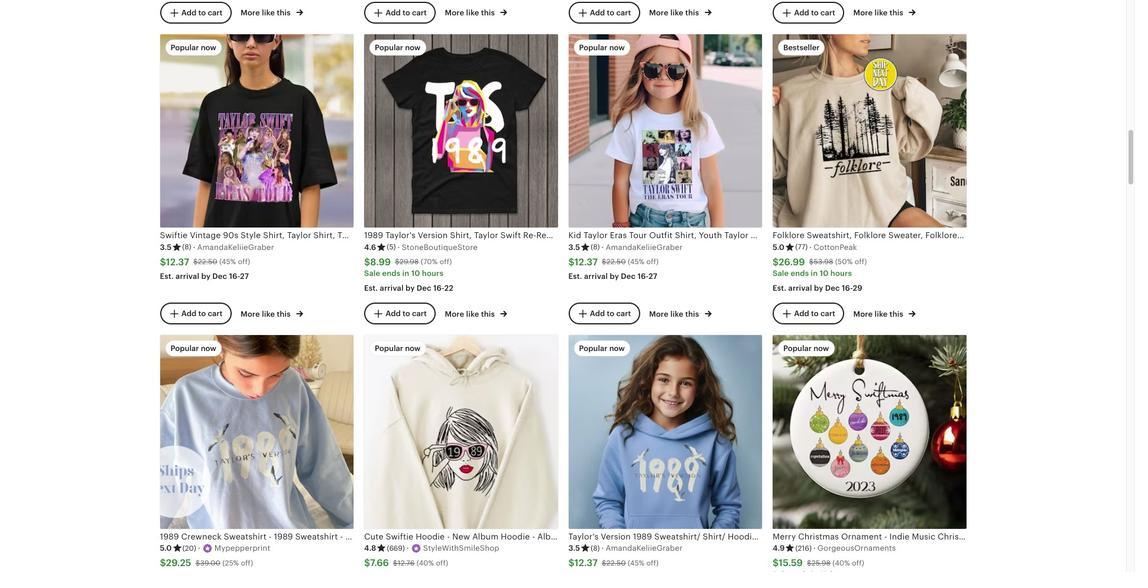 Task type: describe. For each thing, give the bounding box(es) containing it.
$ 12.37 $ 22.50 (45% off) est. arrival by dec 16-27 for swiftie vintage 90s style shirt, taylor shirt, the eras tour 2023 t-shirt, gift for fan, ts swiftie concert outfit ideas, music country tees image
[[160, 257, 250, 281]]

$ 15.59 $ 25.98 (40% off)
[[773, 558, 865, 569]]

popular now for the cute swiftie hoodie - new album hoodie - album tour hoodie - gift for swiftie - gift for fan - women swiftie hoodie image in the left of the page
[[375, 344, 421, 353]]

(8) for "taylor's version 1989 sweatshirt/ shirt/ hoodies, kids 1989 swiftie hoodie, 1989 album sweatshirt, taylor swifties shirt, christmas gift" image
[[591, 545, 600, 553]]

22.50 inside $ 12.37 $ 22.50 (45% off)
[[607, 559, 626, 568]]

now for 1989 taylor's version shirt, taylor swift re-recorded album, new recorded 1989 shirt, album 1989 taylor tshirt, taylor's version 1989 shirt image
[[405, 43, 421, 52]]

by inside $ 8.99 $ 29.98 (70% off) sale ends in 10 hours est. arrival by dec 16-22
[[406, 284, 415, 293]]

taylor's version 1989 sweatshirt/ shirt/ hoodies, kids 1989 swiftie hoodie, 1989 album sweatshirt, taylor swifties shirt, christmas gift image
[[569, 335, 762, 529]]

25.98
[[812, 559, 831, 568]]

est. inside $ 26.99 $ 53.98 (50% off) sale ends in 10 hours est. arrival by dec 16-29
[[773, 284, 787, 293]]

12.76
[[398, 559, 415, 568]]

popular for swiftie vintage 90s style shirt, taylor shirt, the eras tour 2023 t-shirt, gift for fan, ts swiftie concert outfit ideas, music country tees image
[[171, 43, 199, 52]]

10 for 8.99
[[411, 269, 420, 278]]

22
[[445, 284, 454, 293]]

(8) for swiftie vintage 90s style shirt, taylor shirt, the eras tour 2023 t-shirt, gift for fan, ts swiftie concert outfit ideas, music country tees image
[[182, 243, 191, 252]]

popular now for "taylor's version 1989 sweatshirt/ shirt/ hoodies, kids 1989 swiftie hoodie, 1989 album sweatshirt, taylor swifties shirt, christmas gift" image
[[579, 344, 625, 353]]

hours for 26.99
[[831, 269, 852, 278]]

29.25
[[166, 558, 191, 569]]

4.6
[[364, 243, 376, 252]]

(70%
[[421, 258, 438, 266]]

popular now for 1989 crewneck sweatshirt - 1989 sweatshirt - 1989 gift - taylor's version - christmas gift - swifty hooded sweatshirt - 1989 hoodie image
[[171, 344, 216, 353]]

4.8
[[364, 544, 376, 553]]

8.99
[[370, 257, 391, 268]]

popular for kid taylor eras tour outfit shirt, youth taylor merch, swiftie merch for kid, the eras tour kid youth crewneck, swiftie shirt sweatshirt image
[[579, 43, 608, 52]]

22.50 for kid taylor eras tour outfit shirt, youth taylor merch, swiftie merch for kid, the eras tour kid youth crewneck, swiftie shirt sweatshirt image
[[607, 258, 626, 266]]

4.9
[[773, 544, 785, 553]]

dec inside $ 8.99 $ 29.98 (70% off) sale ends in 10 hours est. arrival by dec 16-22
[[417, 284, 432, 293]]

(20)
[[183, 545, 196, 553]]

(45% for swiftie vintage 90s style shirt, taylor shirt, the eras tour 2023 t-shirt, gift for fan, ts swiftie concert outfit ideas, music country tees image
[[219, 258, 236, 266]]

now for "taylor's version 1989 sweatshirt/ shirt/ hoodies, kids 1989 swiftie hoodie, 1989 album sweatshirt, taylor swifties shirt, christmas gift" image
[[610, 344, 625, 353]]

bestseller
[[784, 43, 820, 52]]

27 for swiftie vintage 90s style shirt, taylor shirt, the eras tour 2023 t-shirt, gift for fan, ts swiftie concert outfit ideas, music country tees image
[[240, 272, 249, 281]]

16- inside $ 26.99 $ 53.98 (50% off) sale ends in 10 hours est. arrival by dec 16-29
[[842, 284, 853, 293]]

7.66
[[370, 558, 389, 569]]

53.98
[[814, 258, 834, 266]]

· for "taylor's version 1989 sweatshirt/ shirt/ hoodies, kids 1989 swiftie hoodie, 1989 album sweatshirt, taylor swifties shirt, christmas gift" image
[[602, 544, 604, 553]]

26.99
[[779, 257, 805, 268]]

15.59
[[779, 558, 803, 569]]

(40% for 7.66
[[417, 559, 434, 568]]

popular now for kid taylor eras tour outfit shirt, youth taylor merch, swiftie merch for kid, the eras tour kid youth crewneck, swiftie shirt sweatshirt image
[[579, 43, 625, 52]]

· for 1989 taylor's version shirt, taylor swift re-recorded album, new recorded 1989 shirt, album 1989 taylor tshirt, taylor's version 1989 shirt image
[[398, 243, 400, 252]]

$ 12.37 $ 22.50 (45% off)
[[569, 558, 659, 569]]

off) inside $ 12.37 $ 22.50 (45% off)
[[647, 559, 659, 568]]

· for merry christmas ornament - indie music christmas ornament - electro pop ornament - best friend gift for xmas - xmas gift decoration "image"
[[814, 544, 816, 553]]

now for the cute swiftie hoodie - new album hoodie - album tour hoodie - gift for swiftie - gift for fan - women swiftie hoodie image in the left of the page
[[405, 344, 421, 353]]

(77)
[[796, 243, 808, 252]]

$ 29.25 $ 39.00 (25% off)
[[160, 558, 253, 569]]

popular now for 1989 taylor's version shirt, taylor swift re-recorded album, new recorded 1989 shirt, album 1989 taylor tshirt, taylor's version 1989 shirt image
[[375, 43, 421, 52]]

· for swiftie vintage 90s style shirt, taylor shirt, the eras tour 2023 t-shirt, gift for fan, ts swiftie concert outfit ideas, music country tees image
[[193, 243, 195, 252]]

$ 8.99 $ 29.98 (70% off) sale ends in 10 hours est. arrival by dec 16-22
[[364, 257, 454, 293]]

10 for 26.99
[[820, 269, 829, 278]]

29
[[853, 284, 863, 293]]

off) inside $ 15.59 $ 25.98 (40% off)
[[852, 559, 865, 568]]

dec inside $ 26.99 $ 53.98 (50% off) sale ends in 10 hours est. arrival by dec 16-29
[[826, 284, 840, 293]]

in for 26.99
[[811, 269, 818, 278]]

popular for the cute swiftie hoodie - new album hoodie - album tour hoodie - gift for swiftie - gift for fan - women swiftie hoodie image in the left of the page
[[375, 344, 403, 353]]

$ inside $ 12.37 $ 22.50 (45% off)
[[602, 559, 607, 568]]

· for folklore sweatshirt, folklore sweater, folklore hoodie, folklore shirt, folklore sweat, women clothing, women outfit, gift for her - tc03 image
[[810, 243, 812, 252]]



Task type: vqa. For each thing, say whether or not it's contained in the screenshot.
(20)
yes



Task type: locate. For each thing, give the bounding box(es) containing it.
1 in from the left
[[403, 269, 410, 278]]

0 horizontal spatial (40%
[[417, 559, 434, 568]]

hours inside $ 26.99 $ 53.98 (50% off) sale ends in 10 hours est. arrival by dec 16-29
[[831, 269, 852, 278]]

2 hours from the left
[[831, 269, 852, 278]]

off) inside $ 26.99 $ 53.98 (50% off) sale ends in 10 hours est. arrival by dec 16-29
[[855, 258, 867, 266]]

sale down 26.99
[[773, 269, 789, 278]]

popular
[[171, 43, 199, 52], [375, 43, 403, 52], [579, 43, 608, 52], [171, 344, 199, 353], [375, 344, 403, 353], [579, 344, 608, 353], [784, 344, 812, 353]]

1 10 from the left
[[411, 269, 420, 278]]

1 horizontal spatial ends
[[791, 269, 809, 278]]

1989 crewneck sweatshirt - 1989 sweatshirt - 1989 gift - taylor's version - christmas gift - swifty hooded sweatshirt - 1989 hoodie image
[[160, 335, 354, 529]]

0 horizontal spatial ends
[[382, 269, 401, 278]]

1 horizontal spatial sale
[[773, 269, 789, 278]]

in for 8.99
[[403, 269, 410, 278]]

1 horizontal spatial 5.0
[[773, 243, 785, 252]]

5.0 for 26.99
[[773, 243, 785, 252]]

1 horizontal spatial $ 12.37 $ 22.50 (45% off) est. arrival by dec 16-27
[[569, 257, 659, 281]]

0 vertical spatial 5.0
[[773, 243, 785, 252]]

2 10 from the left
[[820, 269, 829, 278]]

· for 1989 crewneck sweatshirt - 1989 sweatshirt - 1989 gift - taylor's version - christmas gift - swifty hooded sweatshirt - 1989 hoodie image
[[198, 544, 200, 553]]

in down 29.98
[[403, 269, 410, 278]]

off) inside $ 29.25 $ 39.00 (25% off)
[[241, 559, 253, 568]]

1 horizontal spatial in
[[811, 269, 818, 278]]

popular for merry christmas ornament - indie music christmas ornament - electro pop ornament - best friend gift for xmas - xmas gift decoration "image"
[[784, 344, 812, 353]]

arrival inside $ 26.99 $ 53.98 (50% off) sale ends in 10 hours est. arrival by dec 16-29
[[789, 284, 813, 293]]

39.00
[[200, 559, 221, 568]]

off) inside $ 8.99 $ 29.98 (70% off) sale ends in 10 hours est. arrival by dec 16-22
[[440, 258, 452, 266]]

merry christmas ornament - indie music christmas ornament - electro pop ornament - best friend gift for xmas - xmas gift decoration image
[[773, 335, 967, 529]]

(45% inside $ 12.37 $ 22.50 (45% off)
[[628, 559, 645, 568]]

0 horizontal spatial sale
[[364, 269, 380, 278]]

popular now
[[171, 43, 216, 52], [375, 43, 421, 52], [579, 43, 625, 52], [171, 344, 216, 353], [375, 344, 421, 353], [579, 344, 625, 353], [784, 344, 830, 353]]

arrival inside $ 8.99 $ 29.98 (70% off) sale ends in 10 hours est. arrival by dec 16-22
[[380, 284, 404, 293]]

now for swiftie vintage 90s style shirt, taylor shirt, the eras tour 2023 t-shirt, gift for fan, ts swiftie concert outfit ideas, music country tees image
[[201, 43, 216, 52]]

10
[[411, 269, 420, 278], [820, 269, 829, 278]]

1 sale from the left
[[364, 269, 380, 278]]

in inside $ 8.99 $ 29.98 (70% off) sale ends in 10 hours est. arrival by dec 16-22
[[403, 269, 410, 278]]

0 horizontal spatial 5.0
[[160, 544, 172, 553]]

ends for 8.99
[[382, 269, 401, 278]]

1 ends from the left
[[382, 269, 401, 278]]

10 down 53.98
[[820, 269, 829, 278]]

(669)
[[387, 545, 405, 553]]

popular for "taylor's version 1989 sweatshirt/ shirt/ hoodies, kids 1989 swiftie hoodie, 1989 album sweatshirt, taylor swifties shirt, christmas gift" image
[[579, 344, 608, 353]]

add
[[181, 8, 197, 17], [386, 8, 401, 17], [590, 8, 605, 17], [794, 8, 810, 17], [181, 309, 197, 318], [386, 309, 401, 318], [590, 309, 605, 318], [794, 309, 810, 318]]

2 27 from the left
[[649, 272, 658, 281]]

5.0 up 26.99
[[773, 243, 785, 252]]

sale
[[364, 269, 380, 278], [773, 269, 789, 278]]

(40% right 25.98 on the bottom
[[833, 559, 850, 568]]

(8)
[[182, 243, 191, 252], [591, 243, 600, 252], [591, 545, 600, 553]]

hours down (70%
[[422, 269, 444, 278]]

dec
[[213, 272, 227, 281], [621, 272, 636, 281], [417, 284, 432, 293], [826, 284, 840, 293]]

3.5 for kid taylor eras tour outfit shirt, youth taylor merch, swiftie merch for kid, the eras tour kid youth crewneck, swiftie shirt sweatshirt image
[[569, 243, 580, 252]]

3.5 for swiftie vintage 90s style shirt, taylor shirt, the eras tour 2023 t-shirt, gift for fan, ts swiftie concert outfit ideas, music country tees image
[[160, 243, 172, 252]]

(40% inside $ 15.59 $ 25.98 (40% off)
[[833, 559, 850, 568]]

0 horizontal spatial in
[[403, 269, 410, 278]]

sale inside $ 26.99 $ 53.98 (50% off) sale ends in 10 hours est. arrival by dec 16-29
[[773, 269, 789, 278]]

(25%
[[223, 559, 239, 568]]

ends inside $ 8.99 $ 29.98 (70% off) sale ends in 10 hours est. arrival by dec 16-22
[[382, 269, 401, 278]]

16- inside $ 8.99 $ 29.98 (70% off) sale ends in 10 hours est. arrival by dec 16-22
[[434, 284, 445, 293]]

popular now for merry christmas ornament - indie music christmas ornament - electro pop ornament - best friend gift for xmas - xmas gift decoration "image"
[[784, 344, 830, 353]]

1 horizontal spatial 27
[[649, 272, 658, 281]]

off)
[[238, 258, 250, 266], [440, 258, 452, 266], [647, 258, 659, 266], [855, 258, 867, 266], [241, 559, 253, 568], [436, 559, 448, 568], [647, 559, 659, 568], [852, 559, 865, 568]]

0 horizontal spatial 27
[[240, 272, 249, 281]]

0 horizontal spatial $ 12.37 $ 22.50 (45% off) est. arrival by dec 16-27
[[160, 257, 250, 281]]

folklore sweatshirt, folklore sweater, folklore hoodie, folklore shirt, folklore sweat, women clothing, women outfit, gift for her - tc03 image
[[773, 34, 967, 228]]

2 (40% from the left
[[833, 559, 850, 568]]

1 horizontal spatial (40%
[[833, 559, 850, 568]]

(8) for kid taylor eras tour outfit shirt, youth taylor merch, swiftie merch for kid, the eras tour kid youth crewneck, swiftie shirt sweatshirt image
[[591, 243, 600, 252]]

$ 12.37 $ 22.50 (45% off) est. arrival by dec 16-27 for kid taylor eras tour outfit shirt, youth taylor merch, swiftie merch for kid, the eras tour kid youth crewneck, swiftie shirt sweatshirt image
[[569, 257, 659, 281]]

in down 53.98
[[811, 269, 818, 278]]

popular now for swiftie vintage 90s style shirt, taylor shirt, the eras tour 2023 t-shirt, gift for fan, ts swiftie concert outfit ideas, music country tees image
[[171, 43, 216, 52]]

(40% inside "$ 7.66 $ 12.76 (40% off)"
[[417, 559, 434, 568]]

12.37 for swiftie vintage 90s style shirt, taylor shirt, the eras tour 2023 t-shirt, gift for fan, ts swiftie concert outfit ideas, music country tees image
[[166, 257, 189, 268]]

1989 taylor's version shirt, taylor swift re-recorded album, new recorded 1989 shirt, album 1989 taylor tshirt, taylor's version 1989 shirt image
[[364, 34, 558, 228]]

2 $ 12.37 $ 22.50 (45% off) est. arrival by dec 16-27 from the left
[[569, 257, 659, 281]]

1 horizontal spatial hours
[[831, 269, 852, 278]]

10 inside $ 8.99 $ 29.98 (70% off) sale ends in 10 hours est. arrival by dec 16-22
[[411, 269, 420, 278]]

ends for 26.99
[[791, 269, 809, 278]]

2 ends from the left
[[791, 269, 809, 278]]

hours for 8.99
[[422, 269, 444, 278]]

(45%
[[219, 258, 236, 266], [628, 258, 645, 266], [628, 559, 645, 568]]

ends
[[382, 269, 401, 278], [791, 269, 809, 278]]

1 $ 12.37 $ 22.50 (45% off) est. arrival by dec 16-27 from the left
[[160, 257, 250, 281]]

by inside $ 26.99 $ 53.98 (50% off) sale ends in 10 hours est. arrival by dec 16-29
[[814, 284, 824, 293]]

this
[[277, 9, 291, 17], [481, 9, 495, 17], [686, 9, 700, 17], [890, 9, 904, 17], [277, 310, 291, 319], [481, 310, 495, 319], [686, 310, 700, 319], [890, 310, 904, 319]]

in
[[403, 269, 410, 278], [811, 269, 818, 278]]

5.0
[[773, 243, 785, 252], [160, 544, 172, 553]]

3.5 for "taylor's version 1989 sweatshirt/ shirt/ hoodies, kids 1989 swiftie hoodie, 1989 album sweatshirt, taylor swifties shirt, christmas gift" image
[[569, 544, 580, 553]]

16-
[[229, 272, 240, 281], [638, 272, 649, 281], [434, 284, 445, 293], [842, 284, 853, 293]]

1 27 from the left
[[240, 272, 249, 281]]

ends inside $ 26.99 $ 53.98 (50% off) sale ends in 10 hours est. arrival by dec 16-29
[[791, 269, 809, 278]]

(45% for kid taylor eras tour outfit shirt, youth taylor merch, swiftie merch for kid, the eras tour kid youth crewneck, swiftie shirt sweatshirt image
[[628, 258, 645, 266]]

$ inside $ 29.25 $ 39.00 (25% off)
[[196, 559, 200, 568]]

cute swiftie hoodie - new album hoodie - album tour hoodie - gift for swiftie - gift for fan - women swiftie hoodie image
[[364, 335, 558, 529]]

popular for 1989 taylor's version shirt, taylor swift re-recorded album, new recorded 1989 shirt, album 1989 taylor tshirt, taylor's version 1989 shirt image
[[375, 43, 403, 52]]

add to cart
[[181, 8, 223, 17], [386, 8, 427, 17], [590, 8, 631, 17], [794, 8, 836, 17], [181, 309, 223, 318], [386, 309, 427, 318], [590, 309, 631, 318], [794, 309, 836, 318]]

add to cart button
[[160, 2, 231, 23], [364, 2, 436, 23], [569, 2, 640, 23], [773, 2, 845, 23], [160, 303, 231, 325], [364, 303, 436, 325], [569, 303, 640, 325], [773, 303, 845, 325]]

(50%
[[836, 258, 853, 266]]

0 horizontal spatial 10
[[411, 269, 420, 278]]

·
[[193, 243, 195, 252], [398, 243, 400, 252], [602, 243, 604, 252], [810, 243, 812, 252], [198, 544, 200, 553], [407, 544, 409, 553], [602, 544, 604, 553], [814, 544, 816, 553]]

3.5
[[160, 243, 172, 252], [569, 243, 580, 252], [569, 544, 580, 553]]

now for 1989 crewneck sweatshirt - 1989 sweatshirt - 1989 gift - taylor's version - christmas gift - swifty hooded sweatshirt - 1989 hoodie image
[[201, 344, 216, 353]]

12.37
[[166, 257, 189, 268], [575, 257, 598, 268], [575, 558, 598, 569]]

more
[[241, 9, 260, 17], [445, 9, 464, 17], [649, 9, 669, 17], [854, 9, 873, 17], [241, 310, 260, 319], [445, 310, 464, 319], [649, 310, 669, 319], [854, 310, 873, 319]]

$ 7.66 $ 12.76 (40% off)
[[364, 558, 448, 569]]

· for kid taylor eras tour outfit shirt, youth taylor merch, swiftie merch for kid, the eras tour kid youth crewneck, swiftie shirt sweatshirt image
[[602, 243, 604, 252]]

est. inside $ 8.99 $ 29.98 (70% off) sale ends in 10 hours est. arrival by dec 16-22
[[364, 284, 378, 293]]

sale inside $ 8.99 $ 29.98 (70% off) sale ends in 10 hours est. arrival by dec 16-22
[[364, 269, 380, 278]]

1 hours from the left
[[422, 269, 444, 278]]

in inside $ 26.99 $ 53.98 (50% off) sale ends in 10 hours est. arrival by dec 16-29
[[811, 269, 818, 278]]

(5)
[[387, 243, 396, 252]]

swiftie vintage 90s style shirt, taylor shirt, the eras tour 2023 t-shirt, gift for fan, ts swiftie concert outfit ideas, music country tees image
[[160, 34, 354, 228]]

more like this
[[241, 9, 293, 17], [445, 9, 497, 17], [649, 9, 701, 17], [854, 9, 906, 17], [241, 310, 293, 319], [445, 310, 497, 319], [649, 310, 701, 319], [854, 310, 906, 319]]

1 horizontal spatial 10
[[820, 269, 829, 278]]

hours inside $ 8.99 $ 29.98 (70% off) sale ends in 10 hours est. arrival by dec 16-22
[[422, 269, 444, 278]]

arrival
[[176, 272, 199, 281], [584, 272, 608, 281], [380, 284, 404, 293], [789, 284, 813, 293]]

22.50 for swiftie vintage 90s style shirt, taylor shirt, the eras tour 2023 t-shirt, gift for fan, ts swiftie concert outfit ideas, music country tees image
[[198, 258, 217, 266]]

$ inside $ 15.59 $ 25.98 (40% off)
[[807, 559, 812, 568]]

27
[[240, 272, 249, 281], [649, 272, 658, 281]]

to
[[198, 8, 206, 17], [403, 8, 410, 17], [607, 8, 615, 17], [811, 8, 819, 17], [198, 309, 206, 318], [403, 309, 410, 318], [607, 309, 615, 318], [811, 309, 819, 318]]

· for the cute swiftie hoodie - new album hoodie - album tour hoodie - gift for swiftie - gift for fan - women swiftie hoodie image in the left of the page
[[407, 544, 409, 553]]

sale for 8.99
[[364, 269, 380, 278]]

$ 12.37 $ 22.50 (45% off) est. arrival by dec 16-27
[[160, 257, 250, 281], [569, 257, 659, 281]]

sale down 8.99
[[364, 269, 380, 278]]

est.
[[160, 272, 174, 281], [569, 272, 582, 281], [364, 284, 378, 293], [773, 284, 787, 293]]

5.0 for 29.25
[[160, 544, 172, 553]]

22.50
[[198, 258, 217, 266], [607, 258, 626, 266], [607, 559, 626, 568]]

0 horizontal spatial hours
[[422, 269, 444, 278]]

1 (40% from the left
[[417, 559, 434, 568]]

like
[[262, 9, 275, 17], [466, 9, 479, 17], [671, 9, 684, 17], [875, 9, 888, 17], [262, 310, 275, 319], [466, 310, 479, 319], [671, 310, 684, 319], [875, 310, 888, 319]]

2 sale from the left
[[773, 269, 789, 278]]

2 in from the left
[[811, 269, 818, 278]]

$ inside "$ 7.66 $ 12.76 (40% off)"
[[393, 559, 398, 568]]

ends down 26.99
[[791, 269, 809, 278]]

(40%
[[417, 559, 434, 568], [833, 559, 850, 568]]

now
[[201, 43, 216, 52], [405, 43, 421, 52], [610, 43, 625, 52], [201, 344, 216, 353], [405, 344, 421, 353], [610, 344, 625, 353], [814, 344, 830, 353]]

1 vertical spatial 5.0
[[160, 544, 172, 553]]

now for merry christmas ornament - indie music christmas ornament - electro pop ornament - best friend gift for xmas - xmas gift decoration "image"
[[814, 344, 830, 353]]

27 for kid taylor eras tour outfit shirt, youth taylor merch, swiftie merch for kid, the eras tour kid youth crewneck, swiftie shirt sweatshirt image
[[649, 272, 658, 281]]

(40% right 12.76
[[417, 559, 434, 568]]

sale for 26.99
[[773, 269, 789, 278]]

hours down (50%
[[831, 269, 852, 278]]

off) inside "$ 7.66 $ 12.76 (40% off)"
[[436, 559, 448, 568]]

more like this link
[[241, 6, 303, 19], [445, 6, 508, 19], [649, 6, 712, 19], [854, 6, 916, 19], [241, 308, 303, 320], [445, 308, 508, 320], [649, 308, 712, 320], [854, 308, 916, 320]]

now for kid taylor eras tour outfit shirt, youth taylor merch, swiftie merch for kid, the eras tour kid youth crewneck, swiftie shirt sweatshirt image
[[610, 43, 625, 52]]

cart
[[208, 8, 223, 17], [412, 8, 427, 17], [617, 8, 631, 17], [821, 8, 836, 17], [208, 309, 223, 318], [412, 309, 427, 318], [617, 309, 631, 318], [821, 309, 836, 318]]

$
[[160, 257, 166, 268], [364, 257, 370, 268], [569, 257, 575, 268], [773, 257, 779, 268], [193, 258, 198, 266], [395, 258, 400, 266], [602, 258, 607, 266], [809, 258, 814, 266], [160, 558, 166, 569], [364, 558, 370, 569], [569, 558, 575, 569], [773, 558, 779, 569], [196, 559, 200, 568], [393, 559, 398, 568], [602, 559, 607, 568], [807, 559, 812, 568]]

kid taylor eras tour outfit shirt, youth taylor merch, swiftie merch for kid, the eras tour kid youth crewneck, swiftie shirt sweatshirt image
[[569, 34, 762, 228]]

(216)
[[796, 545, 812, 553]]

(40% for 15.59
[[833, 559, 850, 568]]

12.37 for kid taylor eras tour outfit shirt, youth taylor merch, swiftie merch for kid, the eras tour kid youth crewneck, swiftie shirt sweatshirt image
[[575, 257, 598, 268]]

5.0 up 29.25
[[160, 544, 172, 553]]

by
[[201, 272, 211, 281], [610, 272, 619, 281], [406, 284, 415, 293], [814, 284, 824, 293]]

ends down 8.99
[[382, 269, 401, 278]]

hours
[[422, 269, 444, 278], [831, 269, 852, 278]]

$ 26.99 $ 53.98 (50% off) sale ends in 10 hours est. arrival by dec 16-29
[[773, 257, 867, 293]]

popular for 1989 crewneck sweatshirt - 1989 sweatshirt - 1989 gift - taylor's version - christmas gift - swifty hooded sweatshirt - 1989 hoodie image
[[171, 344, 199, 353]]

29.98
[[400, 258, 419, 266]]

10 down 29.98
[[411, 269, 420, 278]]

10 inside $ 26.99 $ 53.98 (50% off) sale ends in 10 hours est. arrival by dec 16-29
[[820, 269, 829, 278]]



